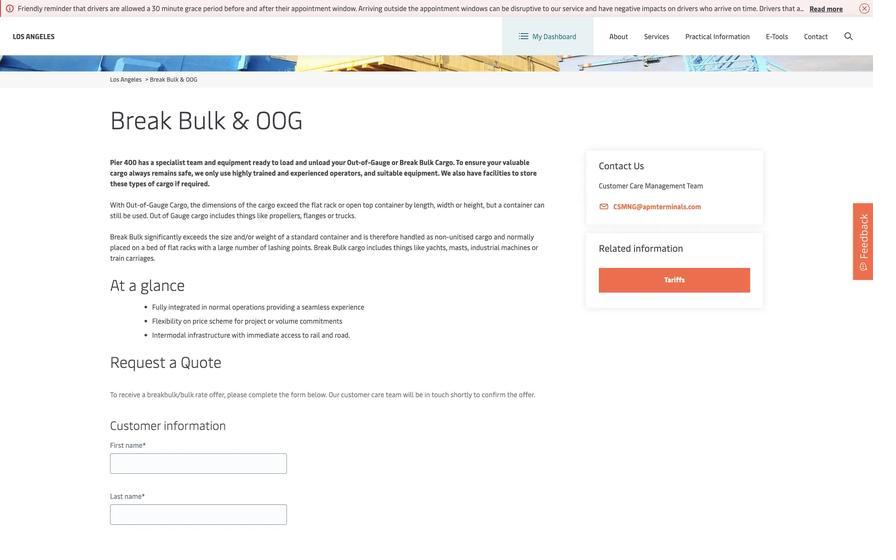 Task type: vqa. For each thing, say whether or not it's contained in the screenshot.
SERVICES 'popup button'
yes



Task type: locate. For each thing, give the bounding box(es) containing it.
customer care management team
[[599, 181, 704, 190]]

1 horizontal spatial customer
[[599, 181, 629, 190]]

will
[[403, 390, 414, 399]]

1 vertical spatial can
[[534, 200, 545, 209]]

los angeles link left >
[[110, 75, 142, 83]]

1 horizontal spatial outside
[[816, 3, 839, 13]]

1 vertical spatial things
[[394, 242, 413, 252]]

in
[[202, 302, 207, 311], [425, 390, 430, 399]]

out- up operators,
[[347, 157, 361, 167]]

be right still
[[123, 211, 131, 220]]

volume
[[276, 316, 298, 325]]

1 arrive from the left
[[715, 3, 732, 13]]

drivers
[[760, 3, 781, 13]]

use
[[220, 168, 231, 177]]

operators,
[[330, 168, 363, 177]]

with
[[110, 200, 125, 209]]

1 horizontal spatial to
[[456, 157, 464, 167]]

customer information
[[110, 417, 226, 433]]

carriages.
[[126, 253, 155, 262]]

close alert image
[[860, 3, 870, 14]]

team up the we at the left top of page
[[187, 157, 203, 167]]

a left 30
[[147, 3, 150, 13]]

out- up used.
[[126, 200, 140, 209]]

immediate
[[247, 330, 279, 339]]

before
[[225, 3, 245, 13]]

practical
[[686, 31, 712, 41]]

los down 'friendly'
[[13, 31, 25, 41]]

1 horizontal spatial can
[[534, 200, 545, 209]]

open
[[346, 200, 362, 209]]

appoin
[[856, 3, 874, 13]]

rate
[[195, 390, 208, 399]]

and right 'rail'
[[322, 330, 333, 339]]

los left >
[[110, 75, 119, 83]]

team left "will"
[[386, 390, 402, 399]]

0 horizontal spatial appointment
[[291, 3, 331, 13]]

0 horizontal spatial can
[[490, 3, 500, 13]]

arrive up "/"
[[797, 3, 815, 13]]

used.
[[132, 211, 148, 220]]

0 vertical spatial to
[[456, 157, 464, 167]]

please
[[227, 390, 247, 399]]

Last name text field
[[110, 504, 287, 525]]

1 horizontal spatial angeles
[[121, 75, 142, 83]]

information for customer information
[[164, 417, 226, 433]]

or right project at the left bottom of the page
[[268, 316, 274, 325]]

customer up first name
[[110, 417, 161, 433]]

flat down significantly
[[168, 242, 179, 252]]

a left 'seamless'
[[297, 302, 300, 311]]

name right last
[[125, 491, 142, 501]]

of inside the pier 400 has a specialist team and equipment ready to load and unload your out-of-gauge or break bulk cargo. to ensure your valuable cargo always remains safe, we only use highly trained and experienced operators, and suitable equipment. we also have facilities to store these types of cargo if required.
[[148, 179, 155, 188]]

bulk
[[167, 75, 179, 83], [178, 102, 225, 136], [420, 157, 434, 167], [129, 232, 143, 241], [333, 242, 347, 252]]

name for first name
[[126, 440, 143, 450]]

of- inside the pier 400 has a specialist team and equipment ready to load and unload your out-of-gauge or break bulk cargo. to ensure your valuable cargo always remains safe, we only use highly trained and experienced operators, and suitable equipment. we also have facilities to store these types of cargo if required.
[[361, 157, 371, 167]]

gauge up suitable in the left top of the page
[[371, 157, 390, 167]]

and up industrial
[[494, 232, 506, 241]]

0 vertical spatial includes
[[210, 211, 235, 220]]

0 horizontal spatial los
[[13, 31, 25, 41]]

or up suitable in the left top of the page
[[392, 157, 398, 167]]

of right the out
[[162, 211, 169, 220]]

1 vertical spatial name
[[125, 491, 142, 501]]

break right >
[[150, 75, 165, 83]]

0 horizontal spatial oog
[[186, 75, 197, 83]]

minute
[[162, 3, 183, 13]]

1 vertical spatial angeles
[[121, 75, 142, 83]]

can right windows
[[490, 3, 500, 13]]

cargo
[[110, 168, 128, 177], [156, 179, 174, 188], [258, 200, 275, 209], [191, 211, 208, 220], [476, 232, 493, 241], [348, 242, 365, 252]]

container inside the break bulk significantly exceeds the size and/or weight of a standard container and is therefore handled as non-unitised cargo and normally placed on a bed of flat racks with a large number of lashing points. break bulk cargo includes things like yachts, masts, industrial machines or train carriages.
[[320, 232, 349, 241]]

size
[[221, 232, 232, 241]]

be right "will"
[[416, 390, 423, 399]]

outside up login / create account
[[816, 3, 839, 13]]

1 vertical spatial like
[[414, 242, 425, 252]]

1 horizontal spatial contact
[[805, 31, 829, 41]]

1 horizontal spatial of-
[[361, 157, 371, 167]]

includes down dimensions
[[210, 211, 235, 220]]

a inside with out-of-gauge cargo, the dimensions of the cargo exceed the flat rack or open top container by length, width or height, but a container can still be used. out of gauge cargo includes things like propellers, flanges or trucks.
[[499, 200, 502, 209]]

ready
[[253, 157, 270, 167]]

0 vertical spatial in
[[202, 302, 207, 311]]

out- inside the pier 400 has a specialist team and equipment ready to load and unload your out-of-gauge or break bulk cargo. to ensure your valuable cargo always remains safe, we only use highly trained and experienced operators, and suitable equipment. we also have facilities to store these types of cargo if required.
[[347, 157, 361, 167]]

0 vertical spatial gauge
[[371, 157, 390, 167]]

0 horizontal spatial that
[[73, 3, 86, 13]]

ensure
[[465, 157, 486, 167]]

outside right arriving
[[384, 3, 407, 13]]

still
[[110, 211, 121, 220]]

a right but
[[499, 200, 502, 209]]

0 horizontal spatial contact
[[599, 159, 632, 172]]

can inside with out-of-gauge cargo, the dimensions of the cargo exceed the flat rack or open top container by length, width or height, but a container can still be used. out of gauge cargo includes things like propellers, flanges or trucks.
[[534, 200, 545, 209]]

2 drivers from the left
[[678, 3, 699, 13]]

1 horizontal spatial in
[[425, 390, 430, 399]]

who
[[700, 3, 713, 13]]

login / create account link
[[773, 17, 858, 42]]

0 horizontal spatial customer
[[110, 417, 161, 433]]

for
[[234, 316, 243, 325]]

a left large in the left of the page
[[213, 242, 216, 252]]

a right at
[[129, 274, 137, 295]]

to up also
[[456, 157, 464, 167]]

0 horizontal spatial be
[[123, 211, 131, 220]]

normal
[[209, 302, 231, 311]]

angeles
[[26, 31, 55, 41], [121, 75, 142, 83]]

0 horizontal spatial outside
[[384, 3, 407, 13]]

like inside the break bulk significantly exceeds the size and/or weight of a standard container and is therefore handled as non-unitised cargo and normally placed on a bed of flat racks with a large number of lashing points. break bulk cargo includes things like yachts, masts, industrial machines or train carriages.
[[414, 242, 425, 252]]

confirm
[[482, 390, 506, 399]]

2 that from the left
[[783, 3, 796, 13]]

team
[[687, 181, 704, 190]]

can down store
[[534, 200, 545, 209]]

arrive right who
[[715, 3, 732, 13]]

like down the handled
[[414, 242, 425, 252]]

1 vertical spatial customer
[[110, 417, 161, 433]]

includes down the therefore
[[367, 242, 392, 252]]

1 vertical spatial contact
[[599, 159, 632, 172]]

of- inside with out-of-gauge cargo, the dimensions of the cargo exceed the flat rack or open top container by length, width or height, but a container can still be used. out of gauge cargo includes things like propellers, flanges or trucks.
[[140, 200, 149, 209]]

customer down contact us
[[599, 181, 629, 190]]

1 horizontal spatial information
[[634, 242, 684, 254]]

account
[[832, 25, 858, 34]]

0 vertical spatial team
[[187, 157, 203, 167]]

1 horizontal spatial arrive
[[797, 3, 815, 13]]

like inside with out-of-gauge cargo, the dimensions of the cargo exceed the flat rack or open top container by length, width or height, but a container can still be used. out of gauge cargo includes things like propellers, flanges or trucks.
[[257, 211, 268, 220]]

1 horizontal spatial their
[[841, 3, 855, 13]]

glance
[[140, 274, 185, 295]]

on
[[668, 3, 676, 13], [734, 3, 741, 13], [132, 242, 140, 252], [183, 316, 191, 325]]

and left suitable in the left top of the page
[[364, 168, 376, 177]]

1 horizontal spatial your
[[488, 157, 502, 167]]

0 horizontal spatial with
[[198, 242, 211, 252]]

includes inside with out-of-gauge cargo, the dimensions of the cargo exceed the flat rack or open top container by length, width or height, but a container can still be used. out of gauge cargo includes things like propellers, flanges or trucks.
[[210, 211, 235, 220]]

1 vertical spatial information
[[164, 417, 226, 433]]

feedback
[[857, 214, 871, 259]]

in left touch
[[425, 390, 430, 399]]

2 horizontal spatial gauge
[[371, 157, 390, 167]]

1 vertical spatial team
[[386, 390, 402, 399]]

grace
[[185, 3, 202, 13]]

los angeles link
[[13, 31, 55, 41], [110, 75, 142, 83]]

angeles for los angeles > break bulk & oog
[[121, 75, 142, 83]]

that
[[73, 3, 86, 13], [783, 3, 796, 13]]

flat up flanges
[[312, 200, 322, 209]]

1 vertical spatial to
[[110, 390, 117, 399]]

0 vertical spatial like
[[257, 211, 268, 220]]

scheme
[[209, 316, 233, 325]]

1 vertical spatial out-
[[126, 200, 140, 209]]

1 horizontal spatial that
[[783, 3, 796, 13]]

1 horizontal spatial be
[[416, 390, 423, 399]]

cargo up industrial
[[476, 232, 493, 241]]

of
[[148, 179, 155, 188], [238, 200, 245, 209], [162, 211, 169, 220], [278, 232, 285, 241], [160, 242, 166, 252], [260, 242, 267, 252]]

with down for
[[232, 330, 245, 339]]

remains
[[152, 168, 177, 177]]

feedback button
[[854, 203, 874, 280]]

break bulk image
[[0, 0, 874, 71]]

bed
[[147, 242, 158, 252]]

to left our
[[543, 3, 550, 13]]

contact for contact us
[[599, 159, 632, 172]]

1 horizontal spatial team
[[386, 390, 402, 399]]

0 horizontal spatial container
[[320, 232, 349, 241]]

1 horizontal spatial like
[[414, 242, 425, 252]]

customer for customer information
[[110, 417, 161, 433]]

out- inside with out-of-gauge cargo, the dimensions of the cargo exceed the flat rack or open top container by length, width or height, but a container can still be used. out of gauge cargo includes things like propellers, flanges or trucks.
[[126, 200, 140, 209]]

1 vertical spatial los angeles link
[[110, 75, 142, 83]]

0 vertical spatial flat
[[312, 200, 322, 209]]

about
[[610, 31, 629, 41]]

1 horizontal spatial oog
[[256, 102, 303, 136]]

the
[[409, 3, 419, 13], [190, 200, 201, 209], [247, 200, 257, 209], [300, 200, 310, 209], [209, 232, 219, 241], [279, 390, 289, 399], [507, 390, 518, 399]]

time.
[[743, 3, 758, 13]]

0 horizontal spatial team
[[187, 157, 203, 167]]

management
[[645, 181, 686, 190]]

drivers
[[87, 3, 108, 13], [678, 3, 699, 13]]

reminder
[[44, 3, 72, 13]]

have left 'negative'
[[599, 3, 613, 13]]

break down >
[[110, 102, 172, 136]]

0 vertical spatial out-
[[347, 157, 361, 167]]

0 vertical spatial of-
[[361, 157, 371, 167]]

1 vertical spatial flat
[[168, 242, 179, 252]]

0 horizontal spatial in
[[202, 302, 207, 311]]

break up placed
[[110, 232, 128, 241]]

road.
[[335, 330, 350, 339]]

0 vertical spatial oog
[[186, 75, 197, 83]]

0 vertical spatial be
[[502, 3, 510, 13]]

1 horizontal spatial out-
[[347, 157, 361, 167]]

a right has
[[151, 157, 154, 167]]

0 horizontal spatial arrive
[[715, 3, 732, 13]]

0 horizontal spatial like
[[257, 211, 268, 220]]

things down the handled
[[394, 242, 413, 252]]

of down weight
[[260, 242, 267, 252]]

0 vertical spatial things
[[237, 211, 256, 220]]

length,
[[414, 200, 436, 209]]

to left 'receive'
[[110, 390, 117, 399]]

cargo down is
[[348, 242, 365, 252]]

container
[[375, 200, 404, 209], [504, 200, 533, 209], [320, 232, 349, 241]]

have down ensure
[[467, 168, 482, 177]]

be left "disruptive"
[[502, 3, 510, 13]]

on left "time."
[[734, 3, 741, 13]]

highly
[[233, 168, 252, 177]]

1 horizontal spatial things
[[394, 242, 413, 252]]

1 horizontal spatial includes
[[367, 242, 392, 252]]

a inside the pier 400 has a specialist team and equipment ready to load and unload your out-of-gauge or break bulk cargo. to ensure your valuable cargo always remains safe, we only use highly trained and experienced operators, and suitable equipment. we also have facilities to store these types of cargo if required.
[[151, 157, 154, 167]]

break inside the pier 400 has a specialist team and equipment ready to load and unload your out-of-gauge or break bulk cargo. to ensure your valuable cargo always remains safe, we only use highly trained and experienced operators, and suitable equipment. we also have facilities to store these types of cargo if required.
[[400, 157, 418, 167]]

2 appointment from the left
[[420, 3, 460, 13]]

0 vertical spatial los
[[13, 31, 25, 41]]

1 vertical spatial &
[[232, 102, 249, 136]]

break up equipment.
[[400, 157, 418, 167]]

as
[[427, 232, 434, 241]]

masts,
[[449, 242, 469, 252]]

read more button
[[810, 3, 844, 14]]

only
[[205, 168, 219, 177]]

your up facilities
[[488, 157, 502, 167]]

that right reminder at the top left
[[73, 3, 86, 13]]

and
[[246, 3, 258, 13], [586, 3, 597, 13], [204, 157, 216, 167], [296, 157, 307, 167], [278, 168, 289, 177], [364, 168, 376, 177], [351, 232, 362, 241], [494, 232, 506, 241], [322, 330, 333, 339]]

2 outside from the left
[[816, 3, 839, 13]]

cargo up these
[[110, 168, 128, 177]]

of- up operators,
[[361, 157, 371, 167]]

experience
[[332, 302, 365, 311]]

their right the after
[[276, 3, 290, 13]]

gauge down cargo,
[[171, 211, 190, 220]]

flat inside the break bulk significantly exceeds the size and/or weight of a standard container and is therefore handled as non-unitised cargo and normally placed on a bed of flat racks with a large number of lashing points. break bulk cargo includes things like yachts, masts, industrial machines or train carriages.
[[168, 242, 179, 252]]

0 vertical spatial angeles
[[26, 31, 55, 41]]

their
[[276, 3, 290, 13], [841, 3, 855, 13]]

appointment left window.
[[291, 3, 331, 13]]

and left is
[[351, 232, 362, 241]]

1 horizontal spatial los
[[110, 75, 119, 83]]

flanges
[[304, 211, 326, 220]]

container right but
[[504, 200, 533, 209]]

0 horizontal spatial have
[[467, 168, 482, 177]]

0 vertical spatial information
[[634, 242, 684, 254]]

1 horizontal spatial appointment
[[420, 3, 460, 13]]

practical information button
[[686, 17, 750, 55]]

receive
[[119, 390, 140, 399]]

your up operators,
[[332, 157, 346, 167]]

los
[[13, 31, 25, 41], [110, 75, 119, 83]]

drivers left who
[[678, 3, 699, 13]]

1 horizontal spatial flat
[[312, 200, 322, 209]]

things up and/or
[[237, 211, 256, 220]]

be
[[502, 3, 510, 13], [123, 211, 131, 220], [416, 390, 423, 399]]

with out-of-gauge cargo, the dimensions of the cargo exceed the flat rack or open top container by length, width or height, but a container can still be used. out of gauge cargo includes things like propellers, flanges or trucks.
[[110, 200, 545, 220]]

or down normally
[[532, 242, 538, 252]]

cargo left exceed
[[258, 200, 275, 209]]

name right first
[[126, 440, 143, 450]]

offer,
[[209, 390, 226, 399]]

fully integrated in normal operations providing a seamless experience
[[152, 302, 365, 311]]

or inside the pier 400 has a specialist team and equipment ready to load and unload your out-of-gauge or break bulk cargo. to ensure your valuable cargo always remains safe, we only use highly trained and experienced operators, and suitable equipment. we also have facilities to store these types of cargo if required.
[[392, 157, 398, 167]]

1 their from the left
[[276, 3, 290, 13]]

gauge up the out
[[149, 200, 168, 209]]

0 horizontal spatial angeles
[[26, 31, 55, 41]]

0 horizontal spatial their
[[276, 3, 290, 13]]

train
[[110, 253, 124, 262]]

0 horizontal spatial out-
[[126, 200, 140, 209]]

access
[[281, 330, 301, 339]]

on left price
[[183, 316, 191, 325]]

2 vertical spatial be
[[416, 390, 423, 399]]

and/or
[[234, 232, 254, 241]]

0 horizontal spatial information
[[164, 417, 226, 433]]

allowed
[[121, 3, 145, 13]]

services button
[[645, 17, 670, 55]]

and down load
[[278, 168, 289, 177]]

at
[[110, 274, 125, 295]]

0 horizontal spatial your
[[332, 157, 346, 167]]

things
[[237, 211, 256, 220], [394, 242, 413, 252]]

cargo,
[[170, 200, 189, 209]]

angeles for los angeles
[[26, 31, 55, 41]]

1 vertical spatial have
[[467, 168, 482, 177]]

container left by
[[375, 200, 404, 209]]

arriving
[[359, 3, 383, 13]]

drivers left are
[[87, 3, 108, 13]]

and right service on the top right of page
[[586, 3, 597, 13]]

information down rate
[[164, 417, 226, 433]]

valuable
[[503, 157, 530, 167]]

break
[[150, 75, 165, 83], [110, 102, 172, 136], [400, 157, 418, 167], [110, 232, 128, 241], [314, 242, 331, 252]]

0 vertical spatial contact
[[805, 31, 829, 41]]

1 horizontal spatial drivers
[[678, 3, 699, 13]]

and up only
[[204, 157, 216, 167]]

menu
[[731, 25, 748, 34]]

like up weight
[[257, 211, 268, 220]]

of right types
[[148, 179, 155, 188]]

1 horizontal spatial gauge
[[171, 211, 190, 220]]

touch
[[432, 390, 449, 399]]

or right rack
[[338, 200, 345, 209]]

1 vertical spatial in
[[425, 390, 430, 399]]

0 vertical spatial customer
[[599, 181, 629, 190]]

be inside with out-of-gauge cargo, the dimensions of the cargo exceed the flat rack or open top container by length, width or height, but a container can still be used. out of gauge cargo includes things like propellers, flanges or trucks.
[[123, 211, 131, 220]]

the inside the break bulk significantly exceeds the size and/or weight of a standard container and is therefore handled as non-unitised cargo and normally placed on a bed of flat racks with a large number of lashing points. break bulk cargo includes things like yachts, masts, industrial machines or train carriages.
[[209, 232, 219, 241]]

of- up used.
[[140, 200, 149, 209]]

window.
[[333, 3, 357, 13]]

los angeles link down 'friendly'
[[13, 31, 55, 41]]

1 vertical spatial los
[[110, 75, 119, 83]]

1 vertical spatial be
[[123, 211, 131, 220]]

appointment left windows
[[420, 3, 460, 13]]

0 horizontal spatial drivers
[[87, 3, 108, 13]]

tariffs
[[665, 275, 685, 284]]

information up tariffs
[[634, 242, 684, 254]]

break right points.
[[314, 242, 331, 252]]

bulk inside the pier 400 has a specialist team and equipment ready to load and unload your out-of-gauge or break bulk cargo. to ensure your valuable cargo always remains safe, we only use highly trained and experienced operators, and suitable equipment. we also have facilities to store these types of cargo if required.
[[420, 157, 434, 167]]

1 vertical spatial of-
[[140, 200, 149, 209]]

1 vertical spatial with
[[232, 330, 245, 339]]

0 horizontal spatial of-
[[140, 200, 149, 209]]

2 horizontal spatial be
[[502, 3, 510, 13]]

1 outside from the left
[[384, 3, 407, 13]]

their left appoin
[[841, 3, 855, 13]]

cargo up exceeds
[[191, 211, 208, 220]]

of up lashing
[[278, 232, 285, 241]]

after
[[259, 3, 274, 13]]

on inside the break bulk significantly exceeds the size and/or weight of a standard container and is therefore handled as non-unitised cargo and normally placed on a bed of flat racks with a large number of lashing points. break bulk cargo includes things like yachts, masts, industrial machines or train carriages.
[[132, 242, 140, 252]]



Task type: describe. For each thing, give the bounding box(es) containing it.
0 vertical spatial can
[[490, 3, 500, 13]]

are
[[110, 3, 120, 13]]

and left the after
[[246, 3, 258, 13]]

30
[[152, 3, 160, 13]]

read
[[810, 4, 826, 13]]

login / create account
[[789, 25, 858, 34]]

1 that from the left
[[73, 3, 86, 13]]

2 vertical spatial gauge
[[171, 211, 190, 220]]

flexibility
[[152, 316, 182, 325]]

operations
[[232, 302, 265, 311]]

unitised
[[450, 232, 474, 241]]

providing
[[267, 302, 295, 311]]

0 vertical spatial los angeles link
[[13, 31, 55, 41]]

but
[[487, 200, 497, 209]]

dashboard
[[544, 31, 577, 41]]

name for last name
[[125, 491, 142, 501]]

machines
[[502, 242, 531, 252]]

1 vertical spatial oog
[[256, 102, 303, 136]]

information
[[714, 31, 750, 41]]

also
[[453, 168, 466, 177]]

0 horizontal spatial gauge
[[149, 200, 168, 209]]

switch location
[[634, 25, 682, 34]]

or down rack
[[328, 211, 334, 220]]

flexibility on price scheme for project or volume commitments
[[152, 316, 343, 325]]

our
[[329, 390, 340, 399]]

1 horizontal spatial container
[[375, 200, 404, 209]]

on right impacts
[[668, 3, 676, 13]]

standard
[[291, 232, 319, 241]]

first name
[[110, 440, 143, 450]]

a left the bed
[[141, 242, 145, 252]]

breakbulk/bulk
[[147, 390, 194, 399]]

tools
[[773, 31, 789, 41]]

disruptive
[[511, 3, 542, 13]]

customer
[[341, 390, 370, 399]]

pier 400 has a specialist team and equipment ready to load and unload your out-of-gauge or break bulk cargo. to ensure your valuable cargo always remains safe, we only use highly trained and experienced operators, and suitable equipment. we also have facilities to store these types of cargo if required.
[[110, 157, 537, 188]]

of right dimensions
[[238, 200, 245, 209]]

intermodal
[[152, 330, 186, 339]]

0 horizontal spatial to
[[110, 390, 117, 399]]

with inside the break bulk significantly exceeds the size and/or weight of a standard container and is therefore handled as non-unitised cargo and normally placed on a bed of flat racks with a large number of lashing points. break bulk cargo includes things like yachts, masts, industrial machines or train carriages.
[[198, 242, 211, 252]]

out
[[150, 211, 161, 220]]

exceeds
[[183, 232, 207, 241]]

we
[[441, 168, 451, 177]]

is
[[364, 232, 368, 241]]

1 horizontal spatial with
[[232, 330, 245, 339]]

location
[[656, 25, 682, 34]]

global
[[710, 25, 729, 34]]

customer for customer care management team
[[599, 181, 629, 190]]

1 horizontal spatial &
[[232, 102, 249, 136]]

global menu
[[710, 25, 748, 34]]

lashing
[[268, 242, 290, 252]]

0 vertical spatial &
[[180, 75, 184, 83]]

flat inside with out-of-gauge cargo, the dimensions of the cargo exceed the flat rack or open top container by length, width or height, but a container can still be used. out of gauge cargo includes things like propellers, flanges or trucks.
[[312, 200, 322, 209]]

los for los angeles > break bulk & oog
[[110, 75, 119, 83]]

height,
[[464, 200, 485, 209]]

los angeles > break bulk & oog
[[110, 75, 197, 83]]

a down intermodal
[[169, 351, 177, 372]]

experienced
[[291, 168, 329, 177]]

more
[[827, 4, 844, 13]]

has
[[138, 157, 149, 167]]

contact for contact
[[805, 31, 829, 41]]

non-
[[435, 232, 450, 241]]

specialist
[[156, 157, 185, 167]]

pier
[[110, 157, 122, 167]]

things inside the break bulk significantly exceeds the size and/or weight of a standard container and is therefore handled as non-unitised cargo and normally placed on a bed of flat racks with a large number of lashing points. break bulk cargo includes things like yachts, masts, industrial machines or train carriages.
[[394, 242, 413, 252]]

1 appointment from the left
[[291, 3, 331, 13]]

2 their from the left
[[841, 3, 855, 13]]

cargo down remains
[[156, 179, 174, 188]]

to left 'rail'
[[302, 330, 309, 339]]

project
[[245, 316, 266, 325]]

2 your from the left
[[488, 157, 502, 167]]

to receive a breakbulk/bulk rate offer, please complete the form below. our customer care team will be in touch shortly to confirm the offer.
[[110, 390, 536, 399]]

friendly reminder that drivers are allowed a 30 minute grace period before and after their appointment window. arriving outside the appointment windows can be disruptive to our service and have negative impacts on drivers who arrive on time. drivers that arrive outside their appoin
[[18, 3, 874, 13]]

price
[[193, 316, 208, 325]]

load
[[280, 157, 294, 167]]

to right shortly
[[474, 390, 480, 399]]

always
[[129, 168, 150, 177]]

these
[[110, 179, 128, 188]]

a up lashing
[[286, 232, 290, 241]]

csmng@apmterminals.com
[[614, 202, 702, 211]]

cargo.
[[435, 157, 455, 167]]

request a quote
[[110, 351, 222, 372]]

things inside with out-of-gauge cargo, the dimensions of the cargo exceed the flat rack or open top container by length, width or height, but a container can still be used. out of gauge cargo includes things like propellers, flanges or trucks.
[[237, 211, 256, 220]]

practical information
[[686, 31, 750, 41]]

width
[[437, 200, 454, 209]]

1 drivers from the left
[[87, 3, 108, 13]]

commitments
[[300, 316, 343, 325]]

care
[[630, 181, 644, 190]]

e-tools button
[[767, 17, 789, 55]]

to inside the pier 400 has a specialist team and equipment ready to load and unload your out-of-gauge or break bulk cargo. to ensure your valuable cargo always remains safe, we only use highly trained and experienced operators, and suitable equipment. we also have facilities to store these types of cargo if required.
[[456, 157, 464, 167]]

First name text field
[[110, 453, 287, 474]]

gauge inside the pier 400 has a specialist team and equipment ready to load and unload your out-of-gauge or break bulk cargo. to ensure your valuable cargo always remains safe, we only use highly trained and experienced operators, and suitable equipment. we also have facilities to store these types of cargo if required.
[[371, 157, 390, 167]]

suitable
[[377, 168, 403, 177]]

care
[[372, 390, 385, 399]]

first
[[110, 440, 124, 450]]

exceed
[[277, 200, 298, 209]]

my dashboard button
[[519, 17, 577, 55]]

or inside the break bulk significantly exceeds the size and/or weight of a standard container and is therefore handled as non-unitised cargo and normally placed on a bed of flat racks with a large number of lashing points. break bulk cargo includes things like yachts, masts, industrial machines or train carriages.
[[532, 242, 538, 252]]

handled
[[400, 232, 425, 241]]

industrial
[[471, 242, 500, 252]]

quote
[[181, 351, 222, 372]]

by
[[405, 200, 413, 209]]

information for related information
[[634, 242, 684, 254]]

my dashboard
[[533, 31, 577, 41]]

to left load
[[272, 157, 279, 167]]

fully
[[152, 302, 167, 311]]

shortly
[[451, 390, 472, 399]]

of right the bed
[[160, 242, 166, 252]]

seamless
[[302, 302, 330, 311]]

or right width
[[456, 200, 462, 209]]

create
[[811, 25, 831, 34]]

global menu button
[[691, 17, 757, 42]]

rack
[[324, 200, 337, 209]]

los for los angeles
[[13, 31, 25, 41]]

includes inside the break bulk significantly exceeds the size and/or weight of a standard container and is therefore handled as non-unitised cargo and normally placed on a bed of flat racks with a large number of lashing points. break bulk cargo includes things like yachts, masts, industrial machines or train carriages.
[[367, 242, 392, 252]]

team inside the pier 400 has a specialist team and equipment ready to load and unload your out-of-gauge or break bulk cargo. to ensure your valuable cargo always remains safe, we only use highly trained and experienced operators, and suitable equipment. we also have facilities to store these types of cargo if required.
[[187, 157, 203, 167]]

2 arrive from the left
[[797, 3, 815, 13]]

a right 'receive'
[[142, 390, 146, 399]]

period
[[203, 3, 223, 13]]

equipment.
[[404, 168, 440, 177]]

and up experienced
[[296, 157, 307, 167]]

negative
[[615, 3, 641, 13]]

have inside the pier 400 has a specialist team and equipment ready to load and unload your out-of-gauge or break bulk cargo. to ensure your valuable cargo always remains safe, we only use highly trained and experienced operators, and suitable equipment. we also have facilities to store these types of cargo if required.
[[467, 168, 482, 177]]

1 horizontal spatial have
[[599, 3, 613, 13]]

2 horizontal spatial container
[[504, 200, 533, 209]]

1 your from the left
[[332, 157, 346, 167]]

form
[[291, 390, 306, 399]]

last name
[[110, 491, 142, 501]]

last
[[110, 491, 123, 501]]

to down 'valuable'
[[512, 168, 519, 177]]

1 horizontal spatial los angeles link
[[110, 75, 142, 83]]



